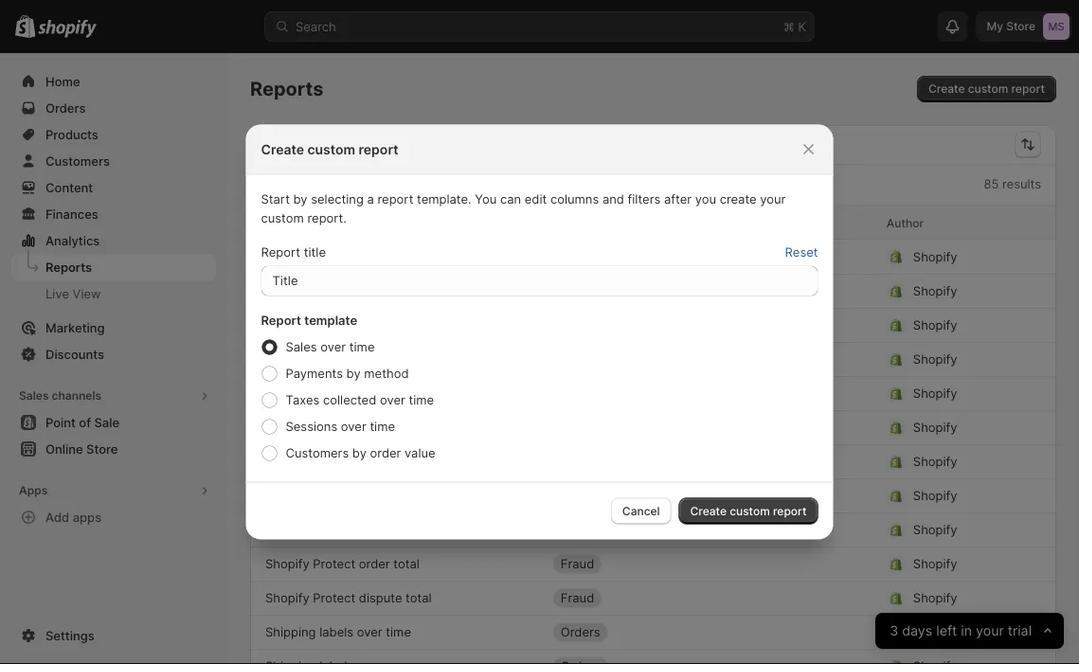 Task type: locate. For each thing, give the bounding box(es) containing it.
shopify for tenth shopify cell from the bottom
[[913, 318, 957, 333]]

shopify for 5th shopify cell from the bottom of the the list of reports table
[[913, 488, 957, 503]]

sales left channels
[[19, 389, 49, 403]]

0 vertical spatial sales
[[348, 249, 378, 264]]

shopify cell
[[887, 242, 996, 272], [887, 276, 996, 307], [887, 310, 996, 341], [887, 344, 996, 375], [887, 379, 996, 409], [887, 413, 996, 443], [887, 447, 996, 477], [887, 481, 996, 511], [887, 515, 996, 545], [887, 549, 996, 579], [887, 583, 996, 614], [887, 617, 996, 648]]

shopify for fifth shopify cell from the top
[[913, 386, 957, 401]]

13 row from the top
[[250, 615, 1056, 649]]

filters
[[628, 192, 661, 207]]

taxes
[[286, 393, 320, 407]]

shipping labels over time link
[[265, 623, 411, 642]]

channels
[[52, 389, 102, 403]]

2 store from the top
[[329, 386, 359, 401]]

top down total
[[265, 318, 287, 333]]

over down collected
[[341, 419, 366, 434]]

2 vertical spatial with
[[418, 386, 443, 401]]

1 no from the top
[[446, 352, 461, 367]]

analytics link
[[11, 227, 216, 254]]

report for report title
[[261, 245, 300, 260]]

reset button
[[774, 239, 830, 266]]

top online store searches link
[[265, 418, 415, 437]]

1 vertical spatial order
[[359, 557, 390, 571]]

report title
[[261, 245, 326, 260]]

results up clicks
[[464, 352, 503, 367]]

2 searches from the top
[[362, 386, 415, 401]]

fraud for shopify protect order total
[[561, 557, 594, 571]]

10 shopify cell from the top
[[887, 549, 996, 579]]

0 vertical spatial finances
[[561, 284, 613, 298]]

1 vertical spatial reports
[[45, 260, 92, 274]]

top products with low recommendation click rate link
[[265, 316, 552, 335]]

1 vertical spatial with
[[418, 352, 443, 367]]

1 vertical spatial results
[[464, 352, 503, 367]]

search
[[296, 19, 336, 34]]

shopify for ninth shopify cell from the bottom
[[913, 352, 957, 367]]

time up the payments by method on the left of the page
[[349, 340, 375, 354]]

shopify
[[913, 249, 957, 264], [913, 284, 957, 298], [913, 318, 957, 333], [913, 352, 957, 367], [913, 386, 957, 401], [913, 420, 957, 435], [913, 454, 957, 469], [913, 488, 957, 503], [913, 523, 957, 537], [265, 557, 310, 571], [913, 557, 957, 571], [265, 591, 310, 605], [913, 591, 957, 605], [913, 625, 957, 640]]

1 protect from the top
[[313, 557, 355, 571]]

0 horizontal spatial create
[[261, 141, 304, 157]]

2 finances cell from the top
[[553, 481, 705, 511]]

2 finances from the top
[[561, 488, 613, 503]]

1 top from the top
[[265, 318, 287, 333]]

3 top from the top
[[265, 386, 287, 401]]

total up "dispute"
[[394, 557, 420, 571]]

with down recommendation
[[418, 352, 443, 367]]

add apps button
[[11, 504, 216, 531]]

2 horizontal spatial create custom report
[[929, 82, 1045, 96]]

1 vertical spatial fraud
[[561, 591, 594, 605]]

time inside row
[[386, 625, 411, 640]]

order inside the list of reports table
[[359, 557, 390, 571]]

template.
[[417, 192, 472, 207]]

0 vertical spatial sales
[[286, 340, 317, 354]]

1 store from the top
[[329, 352, 359, 367]]

1 vertical spatial create custom report button
[[679, 498, 818, 524]]

by right start
[[293, 192, 308, 207]]

top for top products with low recommendation click rate
[[265, 318, 287, 333]]

apps
[[73, 510, 101, 524]]

1 vertical spatial store
[[329, 386, 359, 401]]

searches down low
[[362, 352, 415, 367]]

row
[[250, 206, 1056, 240], [250, 240, 1056, 274], [250, 274, 1056, 308], [250, 308, 1056, 342], [250, 342, 1056, 376], [250, 376, 1056, 410], [250, 410, 1056, 444], [250, 444, 1056, 479], [250, 479, 1056, 513], [250, 513, 1056, 547], [250, 547, 1056, 581], [250, 581, 1056, 615], [250, 615, 1056, 649], [250, 649, 1056, 664]]

fraud
[[561, 557, 594, 571], [561, 591, 594, 605]]

1 vertical spatial total
[[406, 591, 432, 605]]

0 vertical spatial online
[[291, 352, 325, 367]]

report inside start by selecting a report template. you can edit columns and filters after you create your custom report.
[[378, 192, 413, 207]]

report
[[261, 245, 300, 260], [261, 313, 301, 328]]

0 vertical spatial create custom report
[[929, 82, 1045, 96]]

results
[[1002, 176, 1041, 191], [464, 352, 503, 367]]

available
[[575, 178, 622, 191]]

united states sales tax link
[[265, 247, 447, 266]]

create custom report for the leftmost create custom report button
[[690, 504, 807, 518]]

cell
[[553, 242, 705, 272], [720, 242, 872, 272], [720, 276, 872, 307], [720, 310, 872, 341], [720, 344, 872, 375], [720, 379, 872, 409], [720, 413, 872, 443], [720, 447, 872, 477], [265, 481, 538, 511], [720, 481, 872, 511], [265, 515, 538, 545], [720, 515, 872, 545], [720, 549, 872, 579], [720, 617, 872, 648], [553, 651, 705, 664], [720, 651, 872, 664], [887, 651, 996, 664]]

create custom report
[[929, 82, 1045, 96], [261, 141, 399, 157], [690, 504, 807, 518]]

online up customers
[[291, 420, 325, 435]]

a
[[367, 192, 374, 207]]

0 vertical spatial order
[[370, 446, 401, 461]]

1 vertical spatial sales
[[19, 389, 49, 403]]

order up "dispute"
[[359, 557, 390, 571]]

2 vertical spatial finances
[[561, 523, 613, 537]]

2 vertical spatial online
[[291, 420, 325, 435]]

create for create custom report button to the top
[[929, 82, 965, 96]]

by for payments
[[346, 366, 361, 381]]

1 fraud from the top
[[561, 557, 594, 571]]

author button
[[887, 213, 924, 232]]

fraud cell
[[553, 549, 705, 579], [553, 583, 705, 614]]

order left value
[[370, 446, 401, 461]]

payments by method
[[286, 366, 409, 381]]

2 protect from the top
[[313, 591, 355, 605]]

rate
[[529, 318, 552, 333]]

finances cell for 4th shopify cell from the bottom
[[553, 515, 705, 545]]

1 horizontal spatial sales
[[348, 249, 378, 264]]

order
[[370, 446, 401, 461], [359, 557, 390, 571]]

1 vertical spatial protect
[[313, 591, 355, 605]]

add apps
[[45, 510, 101, 524]]

total
[[394, 557, 420, 571], [406, 591, 432, 605]]

author
[[887, 216, 924, 230]]

total for shopify protect dispute total
[[406, 591, 432, 605]]

0 vertical spatial results
[[1002, 176, 1041, 191]]

by for start
[[293, 192, 308, 207]]

1 vertical spatial report
[[261, 313, 301, 328]]

online down payments
[[291, 386, 325, 401]]

0 vertical spatial with
[[346, 318, 371, 333]]

10 row from the top
[[250, 513, 1056, 547]]

over
[[320, 340, 346, 354], [380, 393, 405, 407], [341, 419, 366, 434], [357, 625, 382, 640]]

protect up labels
[[313, 591, 355, 605]]

last viewed column header
[[720, 213, 872, 232]]

0 horizontal spatial create custom report
[[261, 141, 399, 157]]

cancel
[[622, 504, 660, 518]]

2 online from the top
[[291, 386, 325, 401]]

9 row from the top
[[250, 479, 1056, 513]]

6 row from the top
[[250, 376, 1056, 410]]

title
[[304, 245, 326, 260]]

2 fraud from the top
[[561, 591, 594, 605]]

1 searches from the top
[[362, 352, 415, 367]]

orders cell
[[553, 617, 705, 648]]

create custom report dialog
[[0, 125, 1079, 540]]

row containing shipping labels over time
[[250, 615, 1056, 649]]

reports down analytics
[[45, 260, 92, 274]]

report down name in the left top of the page
[[261, 245, 300, 260]]

4 top from the top
[[265, 420, 287, 435]]

shopify for sixth shopify cell
[[913, 420, 957, 435]]

2 vertical spatial store
[[329, 420, 359, 435]]

store for top online store searches with no results
[[329, 352, 359, 367]]

2 vertical spatial finances cell
[[553, 515, 705, 545]]

14 row from the top
[[250, 649, 1056, 664]]

0 horizontal spatial sales
[[19, 389, 49, 403]]

4 shopify cell from the top
[[887, 344, 996, 375]]

tips link
[[265, 452, 290, 471]]

clicks
[[464, 386, 497, 401]]

sales inside create custom report dialog
[[286, 340, 317, 354]]

states
[[307, 249, 345, 264]]

k
[[798, 19, 806, 34]]

protect up the shopify protect dispute total
[[313, 557, 355, 571]]

sales for sales channels
[[19, 389, 49, 403]]

row containing top online store searches with no clicks
[[250, 376, 1056, 410]]

shopify for 12th shopify cell from the bottom
[[913, 249, 957, 264]]

0 vertical spatial store
[[329, 352, 359, 367]]

store for top online store searches with no clicks
[[329, 386, 359, 401]]

shopify for sixth shopify cell from the bottom of the the list of reports table
[[913, 454, 957, 469]]

results right 85
[[1002, 176, 1041, 191]]

3 finances from the top
[[561, 523, 613, 537]]

1 shopify cell from the top
[[887, 242, 996, 272]]

online down products
[[291, 352, 325, 367]]

1 vertical spatial finances cell
[[553, 481, 705, 511]]

1 vertical spatial online
[[291, 386, 325, 401]]

2 vertical spatial searches
[[362, 420, 415, 435]]

by up collected
[[346, 366, 361, 381]]

searches down "method"
[[362, 386, 415, 401]]

create for the leftmost create custom report button
[[690, 504, 727, 518]]

sales up report template
[[297, 284, 327, 298]]

1 horizontal spatial create
[[690, 504, 727, 518]]

method
[[364, 366, 409, 381]]

1 vertical spatial by
[[346, 366, 361, 381]]

0 vertical spatial fraud
[[561, 557, 594, 571]]

6 shopify cell from the top
[[887, 413, 996, 443]]

1 online from the top
[[291, 352, 325, 367]]

2 vertical spatial create custom report
[[690, 504, 807, 518]]

reports link
[[11, 254, 216, 280]]

finances for finances cell associated with 11th shopify cell from the bottom
[[561, 284, 613, 298]]

3 online from the top
[[291, 420, 325, 435]]

2 report from the top
[[261, 313, 301, 328]]

with
[[346, 318, 371, 333], [418, 352, 443, 367], [418, 386, 443, 401]]

sessions over time
[[286, 419, 395, 434]]

0 vertical spatial finances cell
[[553, 276, 705, 307]]

1 vertical spatial create
[[261, 141, 304, 157]]

top down payments
[[265, 386, 287, 401]]

1 vertical spatial sales
[[297, 284, 327, 298]]

0 vertical spatial fraud cell
[[553, 549, 705, 579]]

apps button
[[11, 478, 216, 504]]

2 top from the top
[[265, 352, 287, 367]]

fraud cell down cancel button
[[553, 549, 705, 579]]

custom
[[968, 82, 1008, 96], [307, 141, 355, 157], [261, 211, 304, 226], [730, 504, 770, 518]]

by down top online store searches link
[[352, 446, 367, 461]]

no down recommendation
[[446, 352, 461, 367]]

4 row from the top
[[250, 308, 1056, 342]]

1 horizontal spatial sales
[[286, 340, 317, 354]]

0 vertical spatial by
[[293, 192, 308, 207]]

searches for clicks
[[362, 386, 415, 401]]

3 row from the top
[[250, 274, 1056, 308]]

time down "dispute"
[[386, 625, 411, 640]]

over right labels
[[357, 625, 382, 640]]

start by selecting a report template. you can edit columns and filters after you create your custom report.
[[261, 192, 786, 226]]

1 fraud cell from the top
[[553, 549, 705, 579]]

over down "method"
[[380, 393, 405, 407]]

row containing united states sales tax
[[250, 240, 1056, 274]]

7 row from the top
[[250, 410, 1056, 444]]

1 vertical spatial create custom report
[[261, 141, 399, 157]]

0 horizontal spatial create custom report button
[[679, 498, 818, 524]]

1 vertical spatial searches
[[362, 386, 415, 401]]

report down total
[[261, 313, 301, 328]]

benchmarks
[[505, 178, 572, 191]]

0 horizontal spatial sales
[[297, 284, 327, 298]]

labels
[[319, 625, 354, 640]]

0 vertical spatial report
[[261, 245, 300, 260]]

online
[[291, 352, 325, 367], [291, 386, 325, 401], [291, 420, 325, 435]]

reports
[[250, 77, 323, 100], [45, 260, 92, 274]]

2 vertical spatial by
[[352, 446, 367, 461]]

and
[[603, 192, 624, 207]]

protect for dispute
[[313, 591, 355, 605]]

live view link
[[11, 280, 216, 307]]

0 vertical spatial protect
[[313, 557, 355, 571]]

3 store from the top
[[329, 420, 359, 435]]

2 row from the top
[[250, 240, 1056, 274]]

fraud cell up orders cell
[[553, 583, 705, 614]]

1 vertical spatial no
[[446, 386, 461, 401]]

0 vertical spatial total
[[394, 557, 420, 571]]

0 vertical spatial create
[[929, 82, 965, 96]]

top up tips
[[265, 420, 287, 435]]

by inside start by selecting a report template. you can edit columns and filters after you create your custom report.
[[293, 192, 308, 207]]

0 vertical spatial create custom report button
[[917, 76, 1057, 102]]

1 vertical spatial finances
[[561, 488, 613, 503]]

top
[[265, 318, 287, 333], [265, 352, 287, 367], [265, 386, 287, 401], [265, 420, 287, 435]]

11 row from the top
[[250, 547, 1056, 581]]

5 row from the top
[[250, 342, 1056, 376]]

1 horizontal spatial reports
[[250, 77, 323, 100]]

8 row from the top
[[250, 444, 1056, 479]]

sales inside button
[[19, 389, 49, 403]]

order inside create custom report dialog
[[370, 446, 401, 461]]

1 horizontal spatial create custom report
[[690, 504, 807, 518]]

with left low
[[346, 318, 371, 333]]

sales down products
[[286, 340, 317, 354]]

orders
[[561, 625, 600, 640]]

2 vertical spatial create
[[690, 504, 727, 518]]

create custom report button
[[917, 76, 1057, 102], [679, 498, 818, 524]]

sales for sales over time
[[286, 340, 317, 354]]

with left clicks
[[418, 386, 443, 401]]

settings link
[[11, 623, 216, 649]]

1 finances from the top
[[561, 284, 613, 298]]

total right "dispute"
[[406, 591, 432, 605]]

sales
[[286, 340, 317, 354], [19, 389, 49, 403]]

12 row from the top
[[250, 581, 1056, 615]]

top online store searches with no clicks link
[[265, 384, 497, 403]]

time
[[349, 340, 375, 354], [409, 393, 434, 407], [370, 419, 395, 434], [386, 625, 411, 640]]

1 horizontal spatial create custom report button
[[917, 76, 1057, 102]]

shipping
[[265, 625, 316, 640]]

top online store searches with no clicks
[[265, 386, 497, 401]]

0 horizontal spatial results
[[464, 352, 503, 367]]

2 no from the top
[[446, 386, 461, 401]]

3 finances cell from the top
[[553, 515, 705, 545]]

0 vertical spatial reports
[[250, 77, 323, 100]]

1 finances cell from the top
[[553, 276, 705, 307]]

2 fraud cell from the top
[[553, 583, 705, 614]]

sales left tax at the left of the page
[[348, 249, 378, 264]]

searches down top online store searches with no clicks link
[[362, 420, 415, 435]]

top products with low recommendation click rate
[[265, 318, 552, 333]]

finances cell
[[553, 276, 705, 307], [553, 481, 705, 511], [553, 515, 705, 545]]

1 report from the top
[[261, 245, 300, 260]]

reports down search
[[250, 77, 323, 100]]

3 searches from the top
[[362, 420, 415, 435]]

1 vertical spatial fraud cell
[[553, 583, 705, 614]]

total for shopify protect order total
[[394, 557, 420, 571]]

0 vertical spatial searches
[[362, 352, 415, 367]]

sales
[[348, 249, 378, 264], [297, 284, 327, 298]]

shopify for 11th shopify cell from the bottom
[[913, 284, 957, 298]]

top up taxes on the bottom of page
[[265, 352, 287, 367]]

no left clicks
[[446, 386, 461, 401]]

finances for finances cell related to 5th shopify cell from the bottom of the the list of reports table
[[561, 488, 613, 503]]

2 horizontal spatial create
[[929, 82, 965, 96]]

1 horizontal spatial results
[[1002, 176, 1041, 191]]

0 vertical spatial no
[[446, 352, 461, 367]]

with for clicks
[[418, 386, 443, 401]]

start
[[261, 192, 290, 207]]

1 row from the top
[[250, 206, 1056, 240]]



Task type: vqa. For each thing, say whether or not it's contained in the screenshot.


Task type: describe. For each thing, give the bounding box(es) containing it.
total sales
[[265, 284, 327, 298]]

home link
[[11, 68, 216, 95]]

shipping labels over time
[[265, 625, 411, 640]]

customers by order value
[[286, 446, 436, 461]]

total sales link
[[265, 282, 327, 301]]

click
[[499, 318, 525, 333]]

searches for results
[[362, 352, 415, 367]]

time down top online store searches with no clicks link
[[370, 419, 395, 434]]

columns
[[550, 192, 599, 207]]

low
[[374, 318, 394, 333]]

over inside shipping labels over time link
[[357, 625, 382, 640]]

row containing tips
[[250, 444, 1056, 479]]

no for clicks
[[446, 386, 461, 401]]

fraud cell for shopify protect order total
[[553, 549, 705, 579]]

finances cell for 11th shopify cell from the bottom
[[553, 276, 705, 307]]

report.
[[307, 211, 347, 226]]

shopify protect order total link
[[265, 555, 420, 574]]

shopify protect dispute total link
[[265, 589, 432, 608]]

row containing top products with low recommendation click rate
[[250, 308, 1056, 342]]

⌘
[[784, 19, 795, 34]]

united states sales tax
[[265, 249, 399, 264]]

after
[[664, 192, 692, 207]]

name
[[265, 216, 297, 230]]

results inside the list of reports table
[[464, 352, 503, 367]]

collected
[[323, 393, 376, 407]]

shopify for 3rd shopify cell from the bottom of the the list of reports table
[[913, 557, 957, 571]]

your
[[760, 192, 786, 207]]

row containing name
[[250, 206, 1056, 240]]

reset
[[785, 245, 818, 260]]

fraud cell for shopify protect dispute total
[[553, 583, 705, 614]]

top for top online store searches with no results
[[265, 352, 287, 367]]

top online store searches
[[265, 420, 415, 435]]

view
[[73, 286, 101, 301]]

recommendation
[[398, 318, 496, 333]]

85
[[984, 176, 999, 191]]

report template
[[261, 313, 357, 328]]

with for results
[[418, 352, 443, 367]]

tax
[[381, 249, 399, 264]]

85 results
[[984, 176, 1041, 191]]

united
[[265, 249, 304, 264]]

sales inside "link"
[[348, 249, 378, 264]]

Report title text field
[[261, 266, 818, 296]]

store for top online store searches
[[329, 420, 359, 435]]

template
[[304, 313, 357, 328]]

row containing shopify protect order total
[[250, 547, 1056, 581]]

9 shopify cell from the top
[[887, 515, 996, 545]]

top for top online store searches with no clicks
[[265, 386, 287, 401]]

row containing total sales
[[250, 274, 1056, 308]]

list of reports table
[[250, 206, 1056, 664]]

11 shopify cell from the top
[[887, 583, 996, 614]]

benchmarks available
[[505, 178, 622, 191]]

3 shopify cell from the top
[[887, 310, 996, 341]]

analytics
[[45, 233, 100, 248]]

can
[[500, 192, 521, 207]]

online for top online store searches
[[291, 420, 325, 435]]

tips
[[265, 454, 290, 469]]

sales over time
[[286, 340, 375, 354]]

order for by
[[370, 446, 401, 461]]

discounts link
[[11, 341, 216, 368]]

discounts
[[45, 347, 104, 361]]

no for results
[[446, 352, 461, 367]]

over down template
[[320, 340, 346, 354]]

create
[[720, 192, 757, 207]]

online for top online store searches with no results
[[291, 352, 325, 367]]

row containing shopify protect dispute total
[[250, 581, 1056, 615]]

products
[[291, 318, 342, 333]]

total
[[265, 284, 294, 298]]

create custom report for create custom report button to the top
[[929, 82, 1045, 96]]

8 shopify cell from the top
[[887, 481, 996, 511]]

shopify for 4th shopify cell from the bottom
[[913, 523, 957, 537]]

shopify protect dispute total
[[265, 591, 432, 605]]

by for customers
[[352, 446, 367, 461]]

shopify image
[[38, 19, 97, 38]]

top online store searches with no results link
[[265, 350, 503, 369]]

shopify protect order total
[[265, 557, 420, 571]]

custom inside start by selecting a report template. you can edit columns and filters after you create your custom report.
[[261, 211, 304, 226]]

7 shopify cell from the top
[[887, 447, 996, 477]]

5 shopify cell from the top
[[887, 379, 996, 409]]

sales channels
[[19, 389, 102, 403]]

row containing top online store searches with no results
[[250, 342, 1056, 376]]

time down "method"
[[409, 393, 434, 407]]

top for top online store searches
[[265, 420, 287, 435]]

payments
[[286, 366, 343, 381]]

order for protect
[[359, 557, 390, 571]]

2 shopify cell from the top
[[887, 276, 996, 307]]

you
[[695, 192, 716, 207]]

shopify for second shopify cell from the bottom of the the list of reports table
[[913, 591, 957, 605]]

live view
[[45, 286, 101, 301]]

selecting
[[311, 192, 364, 207]]

name button
[[265, 208, 311, 237]]

online for top online store searches with no clicks
[[291, 386, 325, 401]]

edit
[[525, 192, 547, 207]]

home
[[45, 74, 80, 89]]

finances for 4th shopify cell from the bottom finances cell
[[561, 523, 613, 537]]

top online store searches with no results
[[265, 352, 503, 367]]

add
[[45, 510, 69, 524]]

12 shopify cell from the top
[[887, 617, 996, 648]]

finances cell for 5th shopify cell from the bottom of the the list of reports table
[[553, 481, 705, 511]]

value
[[405, 446, 436, 461]]

report for report template
[[261, 313, 301, 328]]

protect for order
[[313, 557, 355, 571]]

customers
[[286, 446, 349, 461]]

apps
[[19, 484, 48, 497]]

fraud for shopify protect dispute total
[[561, 591, 594, 605]]

benchmarks available button
[[470, 172, 630, 197]]

row containing top online store searches
[[250, 410, 1056, 444]]

cancel button
[[611, 498, 671, 524]]

dispute
[[359, 591, 402, 605]]

sales channels button
[[11, 383, 216, 409]]

shopify for first shopify cell from the bottom of the the list of reports table
[[913, 625, 957, 640]]

live
[[45, 286, 69, 301]]

taxes collected over time
[[286, 393, 434, 407]]

settings
[[45, 628, 94, 643]]

0 horizontal spatial reports
[[45, 260, 92, 274]]

sessions
[[286, 419, 338, 434]]



